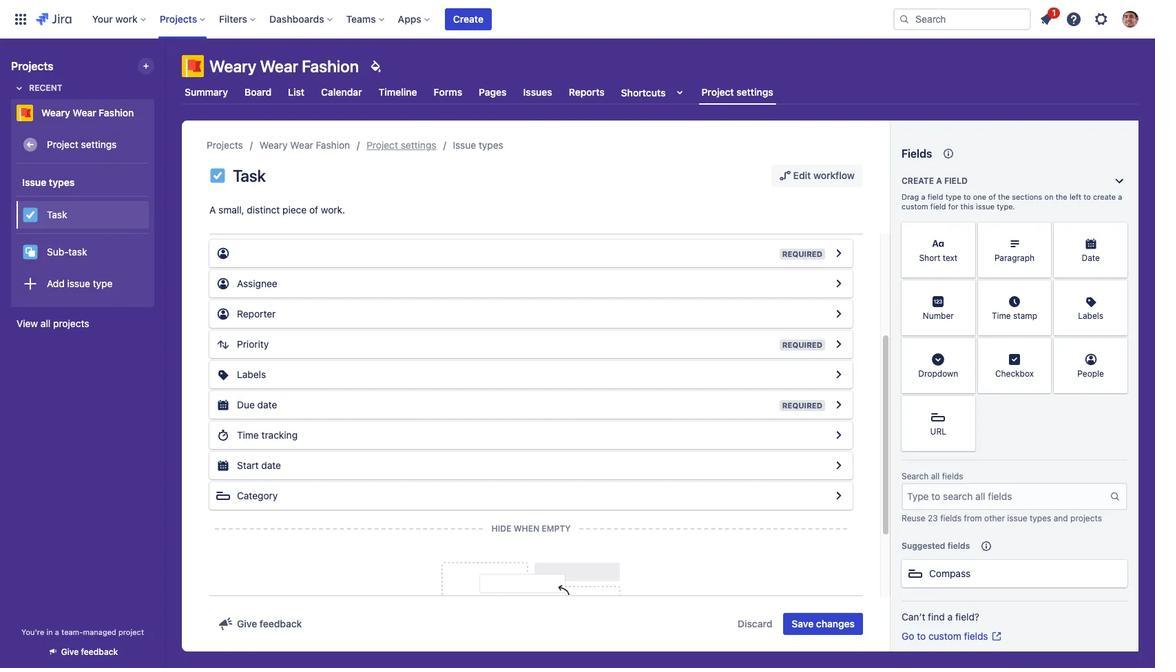 Task type: vqa. For each thing, say whether or not it's contained in the screenshot.
second Required from the top
yes



Task type: describe. For each thing, give the bounding box(es) containing it.
sections
[[1012, 192, 1042, 201]]

projects for projects "link"
[[207, 139, 243, 151]]

shortcuts button
[[618, 80, 690, 105]]

board
[[244, 86, 271, 98]]

project
[[118, 627, 144, 636]]

view all projects
[[17, 318, 89, 329]]

more information image for date
[[1110, 224, 1126, 240]]

empty
[[542, 523, 571, 534]]

date for start date
[[261, 459, 281, 471]]

time stamp
[[992, 311, 1037, 321]]

forms link
[[431, 80, 465, 105]]

create
[[1093, 192, 1116, 201]]

more information image for people
[[1110, 340, 1126, 356]]

required for due date
[[782, 401, 822, 410]]

0 horizontal spatial weary wear fashion link
[[11, 99, 149, 127]]

category
[[237, 490, 278, 501]]

1 vertical spatial issue types
[[22, 176, 75, 188]]

0 vertical spatial labels
[[1078, 311, 1103, 321]]

add to starred image
[[150, 105, 167, 121]]

dashboards button
[[265, 8, 338, 30]]

priority
[[237, 338, 269, 350]]

1 horizontal spatial project
[[367, 139, 398, 151]]

2 vertical spatial wear
[[290, 139, 313, 151]]

0 vertical spatial weary
[[209, 56, 256, 76]]

1 vertical spatial custom
[[928, 630, 961, 642]]

2 vertical spatial field
[[930, 202, 946, 211]]

issues
[[523, 86, 552, 98]]

reports
[[569, 86, 604, 98]]

your work
[[92, 13, 138, 24]]

0 horizontal spatial project
[[47, 138, 78, 150]]

calendar link
[[318, 80, 365, 105]]

teams button
[[342, 8, 390, 30]]

reports link
[[566, 80, 607, 105]]

1 horizontal spatial task
[[233, 166, 266, 185]]

0 horizontal spatial weary
[[41, 107, 70, 118]]

required button
[[209, 240, 853, 267]]

discard button
[[729, 613, 781, 635]]

reporter button
[[209, 300, 853, 328]]

hide
[[491, 523, 511, 534]]

go to custom fields link
[[902, 630, 1002, 643]]

sidebar navigation image
[[150, 55, 180, 83]]

search all fields
[[902, 471, 963, 481]]

set background color image
[[367, 58, 384, 74]]

timeline
[[379, 86, 417, 98]]

open field configuration image for the category button
[[831, 488, 847, 504]]

1 horizontal spatial types
[[479, 139, 503, 151]]

drag a field type to one of the sections on the left to create a custom field for this issue type.
[[902, 192, 1122, 211]]

2 horizontal spatial to
[[1084, 192, 1091, 201]]

number
[[923, 311, 954, 321]]

2 vertical spatial fashion
[[316, 139, 350, 151]]

your work button
[[88, 8, 151, 30]]

add
[[47, 277, 65, 289]]

0 horizontal spatial types
[[49, 176, 75, 188]]

suggested fields
[[902, 541, 970, 551]]

task inside group
[[47, 208, 67, 220]]

calendar
[[321, 86, 362, 98]]

start date
[[237, 459, 281, 471]]

shortcuts
[[621, 86, 666, 98]]

on
[[1044, 192, 1053, 201]]

project inside 'tab list'
[[701, 86, 734, 98]]

1 vertical spatial weary wear fashion
[[41, 107, 134, 118]]

2 open field configuration image from the top
[[831, 397, 847, 413]]

0 horizontal spatial of
[[309, 204, 318, 216]]

list
[[288, 86, 305, 98]]

issue type icon image
[[209, 167, 226, 184]]

more information image for labels
[[1110, 282, 1126, 298]]

changes
[[816, 618, 855, 630]]

board link
[[242, 80, 274, 105]]

field for create
[[944, 176, 968, 186]]

this
[[961, 202, 974, 211]]

issue types link
[[453, 137, 503, 154]]

work
[[115, 13, 138, 24]]

save
[[792, 618, 814, 630]]

managed
[[83, 627, 116, 636]]

more information image for dropdown
[[957, 340, 974, 356]]

timeline link
[[376, 80, 420, 105]]

create project image
[[141, 61, 152, 72]]

0 horizontal spatial feedback
[[81, 647, 118, 657]]

your
[[92, 13, 113, 24]]

1 horizontal spatial project settings link
[[367, 137, 436, 154]]

0 horizontal spatial settings
[[81, 138, 117, 150]]

1 horizontal spatial to
[[964, 192, 971, 201]]

dropdown
[[918, 369, 958, 379]]

suggested
[[902, 541, 945, 551]]

other
[[984, 513, 1005, 523]]

2 vertical spatial weary wear fashion
[[260, 139, 350, 151]]

issue for group containing issue types
[[22, 176, 46, 188]]

fields right 23
[[940, 513, 962, 523]]

category button
[[209, 482, 853, 510]]

compass button
[[902, 560, 1127, 587]]

of inside 'drag a field type to one of the sections on the left to create a custom field for this issue type.'
[[989, 192, 996, 201]]

give for give feedback button to the bottom
[[61, 647, 79, 657]]

open field configuration image for labels
[[831, 366, 847, 383]]

all for view
[[41, 318, 50, 329]]

from
[[964, 513, 982, 523]]

more information image for number
[[957, 282, 974, 298]]

date
[[1082, 253, 1100, 263]]

notifications image
[[1038, 11, 1054, 27]]

issues link
[[520, 80, 555, 105]]

field for drag
[[927, 192, 943, 201]]

reuse
[[902, 513, 925, 523]]

add issue type
[[47, 277, 113, 289]]

open field configuration image for reporter
[[831, 306, 847, 322]]

time for time tracking
[[237, 429, 259, 441]]

add issue type button
[[17, 270, 149, 298]]

group containing issue types
[[17, 164, 149, 306]]

1 horizontal spatial project settings
[[367, 139, 436, 151]]

compass
[[929, 567, 971, 579]]

to inside go to custom fields link
[[917, 630, 926, 642]]

23
[[928, 513, 938, 523]]

time tracking
[[237, 429, 298, 441]]

Search field
[[893, 8, 1031, 30]]

2 horizontal spatial weary
[[260, 139, 288, 151]]

summary link
[[182, 80, 231, 105]]

0 horizontal spatial project settings link
[[17, 131, 149, 158]]

open field configuration image for required button
[[831, 245, 847, 262]]

save changes
[[792, 618, 855, 630]]

create for create
[[453, 13, 483, 24]]

issue inside add issue type button
[[67, 277, 90, 289]]

create button
[[445, 8, 492, 30]]

piece
[[282, 204, 307, 216]]

issue inside 'drag a field type to one of the sections on the left to create a custom field for this issue type.'
[[976, 202, 995, 211]]

more information about the fields image
[[940, 145, 957, 162]]

team-
[[61, 627, 83, 636]]

1 horizontal spatial feedback
[[260, 618, 302, 630]]

0 horizontal spatial project settings
[[47, 138, 117, 150]]

view
[[17, 318, 38, 329]]

search
[[902, 471, 929, 481]]

open field configuration image for assignee
[[831, 275, 847, 292]]

assignee button
[[209, 270, 853, 298]]

a down more information about the fields image
[[936, 176, 942, 186]]

recent
[[29, 83, 62, 93]]

search image
[[899, 13, 910, 24]]



Task type: locate. For each thing, give the bounding box(es) containing it.
all right search
[[931, 471, 940, 481]]

1 horizontal spatial issue
[[976, 202, 995, 211]]

project right shortcuts popup button
[[701, 86, 734, 98]]

type inside 'drag a field type to one of the sections on the left to create a custom field for this issue type.'
[[945, 192, 961, 201]]

issue types up task link
[[22, 176, 75, 188]]

types up task link
[[49, 176, 75, 188]]

left
[[1070, 192, 1081, 201]]

projects down add issue type
[[53, 318, 89, 329]]

give feedback button
[[209, 613, 310, 635], [39, 641, 126, 663]]

assignee
[[237, 278, 277, 289]]

project down recent
[[47, 138, 78, 150]]

you're in a team-managed project
[[21, 627, 144, 636]]

primary element
[[8, 0, 893, 38]]

give feedback for the right give feedback button
[[237, 618, 302, 630]]

can't
[[902, 611, 925, 623]]

types left and
[[1030, 513, 1051, 523]]

time tracking button
[[209, 422, 853, 449]]

create right apps popup button
[[453, 13, 483, 24]]

1 horizontal spatial give feedback button
[[209, 613, 310, 635]]

open field configuration image
[[831, 245, 847, 262], [831, 397, 847, 413], [831, 457, 847, 474], [831, 488, 847, 504]]

all
[[41, 318, 50, 329], [931, 471, 940, 481]]

1 required from the top
[[782, 249, 822, 258]]

fashion up calendar
[[302, 56, 359, 76]]

of
[[989, 192, 996, 201], [309, 204, 318, 216]]

issue
[[453, 139, 476, 151], [22, 176, 46, 188]]

a small, distinct piece of work.
[[209, 204, 345, 216]]

due
[[237, 399, 255, 410]]

0 vertical spatial feedback
[[260, 618, 302, 630]]

0 vertical spatial task
[[233, 166, 266, 185]]

open field configuration image
[[831, 275, 847, 292], [831, 306, 847, 322], [831, 336, 847, 353], [831, 366, 847, 383], [831, 427, 847, 444]]

projects inside view all projects link
[[53, 318, 89, 329]]

0 vertical spatial weary wear fashion
[[209, 56, 359, 76]]

time for time stamp
[[992, 311, 1011, 321]]

feedback
[[260, 618, 302, 630], [81, 647, 118, 657]]

workflow
[[813, 169, 855, 181]]

0 vertical spatial fashion
[[302, 56, 359, 76]]

for
[[948, 202, 958, 211]]

project
[[701, 86, 734, 98], [47, 138, 78, 150], [367, 139, 398, 151]]

a right create
[[1118, 192, 1122, 201]]

filters
[[219, 13, 247, 24]]

0 vertical spatial give feedback button
[[209, 613, 310, 635]]

projects link
[[207, 137, 243, 154]]

0 horizontal spatial the
[[998, 192, 1010, 201]]

wear
[[260, 56, 298, 76], [73, 107, 96, 118], [290, 139, 313, 151]]

edit workflow
[[793, 169, 855, 181]]

open field configuration image inside the category button
[[831, 488, 847, 504]]

types
[[479, 139, 503, 151], [49, 176, 75, 188], [1030, 513, 1051, 523]]

open field configuration image inside assignee button
[[831, 275, 847, 292]]

when
[[514, 523, 539, 534]]

0 horizontal spatial labels
[[237, 368, 266, 380]]

0 horizontal spatial type
[[93, 277, 113, 289]]

projects button
[[155, 8, 211, 30]]

of right piece
[[309, 204, 318, 216]]

0 horizontal spatial issue types
[[22, 176, 75, 188]]

more information image for checkbox
[[1033, 340, 1050, 356]]

2 horizontal spatial project
[[701, 86, 734, 98]]

issue
[[976, 202, 995, 211], [67, 277, 90, 289], [1007, 513, 1027, 523]]

1 vertical spatial projects
[[11, 60, 53, 72]]

more information image down text
[[957, 282, 974, 298]]

1 horizontal spatial the
[[1056, 192, 1067, 201]]

1 horizontal spatial type
[[945, 192, 961, 201]]

open field configuration image inside required button
[[831, 245, 847, 262]]

Type to search all fields text field
[[903, 484, 1110, 509]]

due date
[[237, 399, 277, 410]]

0 vertical spatial issue
[[453, 139, 476, 151]]

4 open field configuration image from the top
[[831, 366, 847, 383]]

issue for issue types link
[[453, 139, 476, 151]]

1 horizontal spatial projects
[[1070, 513, 1102, 523]]

the up type.
[[998, 192, 1010, 201]]

1 horizontal spatial issue types
[[453, 139, 503, 151]]

projects right and
[[1070, 513, 1102, 523]]

1 vertical spatial projects
[[1070, 513, 1102, 523]]

fashion left add to starred image
[[99, 107, 134, 118]]

1 the from the left
[[998, 192, 1010, 201]]

0 horizontal spatial create
[[453, 13, 483, 24]]

start date button
[[209, 452, 853, 479]]

create for create a field
[[902, 176, 934, 186]]

custom
[[902, 202, 928, 211], [928, 630, 961, 642]]

apps button
[[394, 8, 435, 30]]

create up drag
[[902, 176, 934, 186]]

0 vertical spatial type
[[945, 192, 961, 201]]

jira image
[[36, 11, 71, 27], [36, 11, 71, 27]]

pages
[[479, 86, 507, 98]]

sub-task link
[[17, 238, 149, 266]]

task right issue type icon
[[233, 166, 266, 185]]

weary wear fashion
[[209, 56, 359, 76], [41, 107, 134, 118], [260, 139, 350, 151]]

3 open field configuration image from the top
[[831, 457, 847, 474]]

filters button
[[215, 8, 261, 30]]

1 horizontal spatial give
[[237, 618, 257, 630]]

short
[[919, 253, 940, 263]]

the
[[998, 192, 1010, 201], [1056, 192, 1067, 201]]

the right on
[[1056, 192, 1067, 201]]

this link will be opened in a new tab image
[[991, 631, 1002, 642]]

more information image down on
[[1033, 224, 1050, 240]]

open field configuration image inside labels button
[[831, 366, 847, 383]]

time up start
[[237, 429, 259, 441]]

banner containing your work
[[0, 0, 1155, 39]]

to right go
[[917, 630, 926, 642]]

to right left
[[1084, 192, 1091, 201]]

field left for
[[930, 202, 946, 211]]

fields
[[942, 471, 963, 481], [940, 513, 962, 523], [947, 541, 970, 551], [964, 630, 988, 642]]

more information image for paragraph
[[1033, 224, 1050, 240]]

1 vertical spatial of
[[309, 204, 318, 216]]

more information image for short text
[[957, 224, 974, 240]]

issue down forms link
[[453, 139, 476, 151]]

field?
[[955, 611, 979, 623]]

1 vertical spatial give feedback button
[[39, 641, 126, 663]]

0 vertical spatial all
[[41, 318, 50, 329]]

and
[[1054, 513, 1068, 523]]

more information image down create
[[1110, 224, 1126, 240]]

open field configuration image inside time tracking button
[[831, 427, 847, 444]]

1 vertical spatial wear
[[73, 107, 96, 118]]

reuse 23 fields from other issue types and projects
[[902, 513, 1102, 523]]

apps
[[398, 13, 421, 24]]

a right in
[[55, 627, 59, 636]]

issue types down pages 'link'
[[453, 139, 503, 151]]

1 vertical spatial feedback
[[81, 647, 118, 657]]

fields left more information about the suggested fields icon
[[947, 541, 970, 551]]

settings
[[736, 86, 773, 98], [81, 138, 117, 150], [401, 139, 436, 151]]

1 vertical spatial date
[[261, 459, 281, 471]]

required inside button
[[782, 249, 822, 258]]

type inside button
[[93, 277, 113, 289]]

1 horizontal spatial weary wear fashion link
[[260, 137, 350, 154]]

custom inside 'drag a field type to one of the sections on the left to create a custom field for this issue type.'
[[902, 202, 928, 211]]

2 vertical spatial weary
[[260, 139, 288, 151]]

0 vertical spatial projects
[[160, 13, 197, 24]]

1 horizontal spatial give feedback
[[237, 618, 302, 630]]

projects
[[160, 13, 197, 24], [11, 60, 53, 72], [207, 139, 243, 151]]

1 horizontal spatial time
[[992, 311, 1011, 321]]

1 vertical spatial give
[[61, 647, 79, 657]]

banner
[[0, 0, 1155, 39]]

1 vertical spatial types
[[49, 176, 75, 188]]

projects for 'projects' dropdown button
[[160, 13, 197, 24]]

1 vertical spatial weary
[[41, 107, 70, 118]]

paragraph
[[994, 253, 1035, 263]]

0 horizontal spatial issue
[[67, 277, 90, 289]]

0 horizontal spatial all
[[41, 318, 50, 329]]

custom down drag
[[902, 202, 928, 211]]

more information about the suggested fields image
[[978, 538, 995, 554]]

weary wear fashion link down list link at left
[[260, 137, 350, 154]]

give for the right give feedback button
[[237, 618, 257, 630]]

all right view
[[41, 318, 50, 329]]

0 vertical spatial field
[[944, 176, 968, 186]]

1 vertical spatial time
[[237, 429, 259, 441]]

tab list
[[174, 80, 1147, 105]]

custom down can't find a field?
[[928, 630, 961, 642]]

0 vertical spatial wear
[[260, 56, 298, 76]]

weary wear fashion up list
[[209, 56, 359, 76]]

2 horizontal spatial settings
[[736, 86, 773, 98]]

1 horizontal spatial projects
[[160, 13, 197, 24]]

date
[[257, 399, 277, 410], [261, 459, 281, 471]]

labels down priority
[[237, 368, 266, 380]]

more information image for time stamp
[[1033, 282, 1050, 298]]

fields left the 'this link will be opened in a new tab' image
[[964, 630, 988, 642]]

task link
[[17, 201, 149, 229]]

of right one
[[989, 192, 996, 201]]

discard
[[738, 618, 772, 630]]

1
[[1052, 7, 1056, 18]]

weary up board
[[209, 56, 256, 76]]

url
[[930, 427, 946, 437]]

date right "due"
[[257, 399, 277, 410]]

0 vertical spatial give feedback
[[237, 618, 302, 630]]

issue down one
[[976, 202, 995, 211]]

issue right add
[[67, 277, 90, 289]]

projects up recent
[[11, 60, 53, 72]]

open field configuration image for time tracking
[[831, 427, 847, 444]]

required for priority
[[782, 340, 822, 349]]

more information image
[[957, 224, 974, 240], [1033, 224, 1050, 240], [1110, 224, 1126, 240], [957, 282, 974, 298]]

0 horizontal spatial time
[[237, 429, 259, 441]]

fields
[[902, 147, 932, 160]]

distinct
[[247, 204, 280, 216]]

appswitcher icon image
[[12, 11, 29, 27]]

2 vertical spatial required
[[782, 401, 822, 410]]

4 open field configuration image from the top
[[831, 488, 847, 504]]

1 open field configuration image from the top
[[831, 275, 847, 292]]

create a field
[[902, 176, 968, 186]]

weary wear fashion link down recent
[[11, 99, 149, 127]]

projects up issue type icon
[[207, 139, 243, 151]]

add issue type image
[[22, 275, 39, 292]]

1 vertical spatial all
[[931, 471, 940, 481]]

3 required from the top
[[782, 401, 822, 410]]

0 vertical spatial of
[[989, 192, 996, 201]]

short text
[[919, 253, 957, 263]]

work.
[[321, 204, 345, 216]]

pages link
[[476, 80, 509, 105]]

summary
[[185, 86, 228, 98]]

1 vertical spatial field
[[927, 192, 943, 201]]

your profile and settings image
[[1122, 11, 1138, 27]]

2 required from the top
[[782, 340, 822, 349]]

2 open field configuration image from the top
[[831, 306, 847, 322]]

weary wear fashion down list link at left
[[260, 139, 350, 151]]

group
[[17, 164, 149, 306]]

1 vertical spatial required
[[782, 340, 822, 349]]

help image
[[1065, 11, 1082, 27]]

3 open field configuration image from the top
[[831, 336, 847, 353]]

project settings link down timeline link
[[367, 137, 436, 154]]

people
[[1077, 369, 1104, 379]]

0 vertical spatial create
[[453, 13, 483, 24]]

field down create a field
[[927, 192, 943, 201]]

task up sub-
[[47, 208, 67, 220]]

issue inside group
[[22, 176, 46, 188]]

field up for
[[944, 176, 968, 186]]

2 horizontal spatial projects
[[207, 139, 243, 151]]

1 vertical spatial type
[[93, 277, 113, 289]]

date for due date
[[257, 399, 277, 410]]

a
[[209, 204, 216, 216]]

1 open field configuration image from the top
[[831, 245, 847, 262]]

time left the stamp
[[992, 311, 1011, 321]]

0 vertical spatial issue
[[976, 202, 995, 211]]

fields right search
[[942, 471, 963, 481]]

1 horizontal spatial weary
[[209, 56, 256, 76]]

tab list containing project settings
[[174, 80, 1147, 105]]

0 vertical spatial types
[[479, 139, 503, 151]]

labels up people
[[1078, 311, 1103, 321]]

2 vertical spatial issue
[[1007, 513, 1027, 523]]

0 horizontal spatial task
[[47, 208, 67, 220]]

0 vertical spatial weary wear fashion link
[[11, 99, 149, 127]]

projects inside dropdown button
[[160, 13, 197, 24]]

2 horizontal spatial issue
[[1007, 513, 1027, 523]]

small,
[[218, 204, 244, 216]]

1 horizontal spatial labels
[[1078, 311, 1103, 321]]

projects right work
[[160, 13, 197, 24]]

checkbox
[[995, 369, 1034, 379]]

edit workflow button
[[771, 165, 863, 187]]

can't find a field?
[[902, 611, 979, 623]]

more information image
[[1033, 282, 1050, 298], [1110, 282, 1126, 298], [957, 340, 974, 356], [1033, 340, 1050, 356], [1110, 340, 1126, 356]]

go
[[902, 630, 914, 642]]

open field configuration image for 'start date' button
[[831, 457, 847, 474]]

0 horizontal spatial projects
[[53, 318, 89, 329]]

labels inside button
[[237, 368, 266, 380]]

sub-task
[[47, 246, 87, 257]]

1 horizontal spatial issue
[[453, 139, 476, 151]]

give feedback
[[237, 618, 302, 630], [61, 647, 118, 657]]

1 horizontal spatial settings
[[401, 139, 436, 151]]

type down sub-task 'link'
[[93, 277, 113, 289]]

1 vertical spatial weary wear fashion link
[[260, 137, 350, 154]]

1 vertical spatial fashion
[[99, 107, 134, 118]]

find
[[928, 611, 945, 623]]

type up for
[[945, 192, 961, 201]]

drag
[[902, 192, 919, 201]]

0 vertical spatial projects
[[53, 318, 89, 329]]

date inside 'start date' button
[[261, 459, 281, 471]]

0 vertical spatial give
[[237, 618, 257, 630]]

2 vertical spatial types
[[1030, 513, 1051, 523]]

date right start
[[261, 459, 281, 471]]

type
[[945, 192, 961, 201], [93, 277, 113, 289]]

all for search
[[931, 471, 940, 481]]

required
[[782, 249, 822, 258], [782, 340, 822, 349], [782, 401, 822, 410]]

view all projects link
[[11, 311, 154, 336]]

2 horizontal spatial project settings
[[701, 86, 773, 98]]

a right drag
[[921, 192, 925, 201]]

1 horizontal spatial create
[[902, 176, 934, 186]]

5 open field configuration image from the top
[[831, 427, 847, 444]]

time inside button
[[237, 429, 259, 441]]

text
[[943, 253, 957, 263]]

1 vertical spatial issue
[[67, 277, 90, 289]]

project down timeline link
[[367, 139, 398, 151]]

0 horizontal spatial to
[[917, 630, 926, 642]]

1 vertical spatial create
[[902, 176, 934, 186]]

2 the from the left
[[1056, 192, 1067, 201]]

types down pages 'link'
[[479, 139, 503, 151]]

weary wear fashion down recent
[[41, 107, 134, 118]]

0 horizontal spatial give feedback button
[[39, 641, 126, 663]]

settings image
[[1093, 11, 1110, 27]]

give feedback for give feedback button to the bottom
[[61, 647, 118, 657]]

create inside button
[[453, 13, 483, 24]]

1 horizontal spatial of
[[989, 192, 996, 201]]

to up this
[[964, 192, 971, 201]]

weary down recent
[[41, 107, 70, 118]]

0 horizontal spatial issue
[[22, 176, 46, 188]]

weary wear fashion link
[[11, 99, 149, 127], [260, 137, 350, 154]]

open field configuration image inside 'start date' button
[[831, 457, 847, 474]]

in
[[46, 627, 53, 636]]

project settings link down recent
[[17, 131, 149, 158]]

start
[[237, 459, 259, 471]]

hide when empty
[[491, 523, 571, 534]]

a right find on the bottom of page
[[947, 611, 953, 623]]

1 vertical spatial issue
[[22, 176, 46, 188]]

open field configuration image inside reporter button
[[831, 306, 847, 322]]

1 horizontal spatial all
[[931, 471, 940, 481]]

more information image down this
[[957, 224, 974, 240]]

fashion down "calendar" link
[[316, 139, 350, 151]]

0 vertical spatial custom
[[902, 202, 928, 211]]

issue right other
[[1007, 513, 1027, 523]]

weary right projects "link"
[[260, 139, 288, 151]]

2 horizontal spatial types
[[1030, 513, 1051, 523]]

collapse recent projects image
[[11, 80, 28, 96]]

issue up task link
[[22, 176, 46, 188]]

0 vertical spatial issue types
[[453, 139, 503, 151]]



